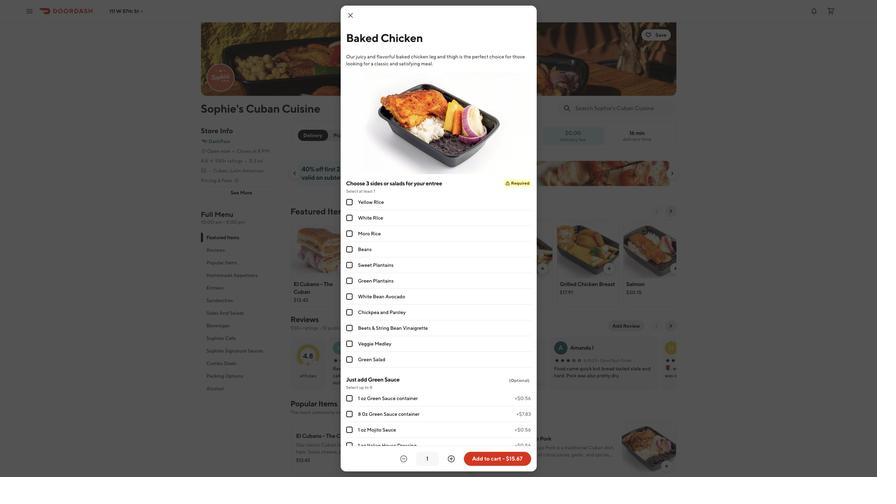 Task type: vqa. For each thing, say whether or not it's contained in the screenshot.
classic inside the EL CUBANO - THE CUBAN OUR CLASSIC CUBAN FEATURES SLOW-ROASTED MOJO PORK, HAM, SWISS CHEESE, PICKLES, MAYO, MUSTARD, AND MOJO SAUCE SERVED ON CRISPY CUBAN BREAD.
yes



Task type: locate. For each thing, give the bounding box(es) containing it.
white for white rice
[[358, 215, 372, 221]]

info
[[220, 127, 233, 135]]

(11) down blend
[[529, 461, 536, 466]]

1 for italian
[[358, 443, 360, 449]]

choose 3 sides or salads for your entree select at least 1
[[346, 180, 442, 194]]

sophies for sophies cafe
[[206, 336, 224, 341]]

order down add review button
[[621, 358, 632, 364]]

select
[[346, 189, 358, 194], [346, 385, 358, 390]]

house
[[382, 443, 396, 449]]

1 vertical spatial meal.
[[574, 466, 586, 472]]

meal. down perfection.
[[574, 466, 586, 472]]

for inside choose 3 sides or salads for your entree select at least 1
[[406, 180, 413, 187]]

0 vertical spatial sophie's
[[201, 102, 244, 115]]

menu
[[215, 210, 233, 219]]

to left 4
[[365, 385, 369, 390]]

1 inside choose 3 sides or salads for your entree select at least 1
[[374, 189, 375, 194]]

green inside the just add green sauce select up to 4
[[368, 377, 384, 383]]

0 horizontal spatial add
[[472, 456, 483, 463]]

1 vertical spatial slow
[[492, 436, 504, 443]]

mojo inside slow roasted mojo pork
[[395, 281, 407, 288]]

white rice
[[358, 215, 383, 221]]

0 vertical spatial at
[[252, 148, 257, 154]]

sauce for 1 oz mojito sauce
[[383, 428, 396, 433]]

delivery down $0.00
[[560, 137, 578, 142]]

0 vertical spatial &
[[218, 178, 221, 184]]

flavorful down then
[[492, 466, 510, 472]]

the for el cubano - the cuban our classic cuban features slow-roasted mojo pork, ham, swiss cheese, pickles, mayo, mustard, and mojo sauce served on crispy cuban bread.
[[326, 433, 335, 440]]

0 horizontal spatial &
[[218, 178, 221, 184]]

slow roasted mojo pork our slow roasted mojo pork is a traditional cuban dish, marinated in a blend of citrus juices, garlic, and spices, then slow-roasted to juicy, tender perfection. it's a flavorful and satisfying option for any meal.
[[492, 436, 615, 472]]

order inside group order button
[[381, 133, 394, 138]]

flavorful inside slow roasted mojo pork our slow roasted mojo pork is a traditional cuban dish, marinated in a blend of citrus juices, garlic, and spices, then slow-roasted to juicy, tender perfection. it's a flavorful and satisfying option for any meal.
[[492, 466, 510, 472]]

1 vertical spatial flavorful
[[492, 466, 510, 472]]

meal.
[[421, 61, 433, 67], [574, 466, 586, 472]]

0 vertical spatial pork
[[360, 289, 372, 296]]

el cubano - the cuban image
[[291, 220, 353, 279], [426, 422, 481, 477]]

at inside choose 3 sides or salads for your entree select at least 1
[[359, 189, 363, 194]]

marinated
[[492, 452, 515, 458]]

• left 12 on the bottom left of the page
[[319, 326, 321, 331]]

sophies for sophies signature sauces
[[206, 348, 224, 354]]

sauce for just add green sauce select up to 4
[[385, 377, 400, 383]]

2 plantains from the top
[[373, 278, 394, 284]]

salads
[[230, 311, 244, 316]]

commonly
[[312, 410, 335, 416]]

8 left pm
[[258, 148, 261, 154]]

roasted for slow roasted mojo pork our slow roasted mojo pork is a traditional cuban dish, marinated in a blend of citrus juices, garlic, and spices, then slow-roasted to juicy, tender perfection. it's a flavorful and satisfying option for any meal.
[[505, 436, 525, 443]]

1 horizontal spatial (11)
[[529, 461, 536, 466]]

16
[[629, 130, 635, 137]]

most
[[366, 221, 376, 226]]

add to cart - $15.67
[[472, 456, 523, 463]]

up inside '40% off first 2 orders up to $10 off with 40welcome, valid on subtotals $15'
[[360, 166, 367, 173]]

grilled chicken breast image
[[557, 220, 619, 279]]

american
[[242, 168, 264, 174]]

reviews up popular items
[[206, 248, 225, 253]]

parsley
[[390, 310, 406, 316]]

chicken inside el cubano - the cuban sophie's spicy chicken sandwich
[[475, 373, 493, 379]]

1 vertical spatial at
[[359, 189, 363, 194]]

0 horizontal spatial at
[[252, 148, 257, 154]]

2 vertical spatial $17.91
[[492, 461, 504, 466]]

bean
[[373, 294, 385, 300], [390, 326, 402, 331]]

el for el cubano - the cuban sophie's spicy chicken sandwich
[[464, 366, 469, 372]]

and inside popular items the most commonly ordered items and dishes from this store
[[368, 410, 376, 416]]

reviews inside button
[[206, 248, 225, 253]]

cafe
[[225, 336, 236, 341]]

meal. inside our juicy and flavorful baked chicken leg and thigh is the perfect choice for those looking for a classic and satisfying meal.
[[421, 61, 433, 67]]

1 vertical spatial ratings
[[303, 326, 318, 331]]

• doordash order right 8/9/23
[[598, 358, 632, 364]]

pork for slow roasted mojo pork
[[360, 289, 372, 296]]

1 horizontal spatial bean
[[390, 326, 402, 331]]

Moro Rice checkbox
[[346, 231, 352, 237]]

White Bean Avocado checkbox
[[346, 294, 352, 300]]

& inside button
[[218, 178, 221, 184]]

1 horizontal spatial slow-
[[503, 459, 515, 465]]

2 oz from the top
[[361, 428, 366, 433]]

0 horizontal spatial flavorful
[[377, 54, 395, 60]]

plantains
[[373, 263, 394, 268], [373, 278, 394, 284]]

the left most
[[291, 410, 299, 416]]

on down cheese,
[[326, 457, 332, 462]]

#1 most liked
[[360, 221, 388, 226]]

0 vertical spatial +$0.56
[[515, 396, 531, 402]]

am
[[215, 220, 222, 225]]

featured items down am
[[206, 235, 239, 241]]

at up 0.3 mi
[[252, 148, 257, 154]]

container
[[397, 396, 418, 402], [398, 412, 420, 417]]

- up cheese,
[[323, 433, 325, 440]]

a inside our juicy and flavorful baked chicken leg and thigh is the perfect choice for those looking for a classic and satisfying meal.
[[371, 61, 373, 67]]

packing
[[206, 374, 224, 379]]

to inside the just add green sauce select up to 4
[[365, 385, 369, 390]]

ratings down the reviews link
[[303, 326, 318, 331]]

featured items
[[291, 207, 349, 216], [206, 235, 239, 241]]

the inside el cubano - the cuban $13.43
[[324, 281, 333, 288]]

options
[[225, 374, 243, 379]]

mojo down dressing
[[401, 450, 412, 455]]

is inside our juicy and flavorful baked chicken leg and thigh is the perfect choice for those looking for a classic and satisfying meal.
[[459, 54, 463, 60]]

crispy
[[333, 457, 346, 462]]

featured down am
[[206, 235, 226, 241]]

green down l
[[358, 357, 372, 363]]

(11) up parsley
[[398, 298, 405, 303]]

previous button of carousel image
[[292, 171, 298, 177], [654, 209, 660, 214]]

1 delivery from the left
[[623, 137, 641, 142]]

green down 4
[[367, 396, 381, 402]]

sophie's left spicy
[[444, 373, 462, 379]]

chickpea and parsley
[[358, 310, 406, 316]]

0 vertical spatial ratings
[[228, 158, 243, 164]]

the for el cubano - the cuban $13.43
[[324, 281, 333, 288]]

min
[[636, 130, 645, 137]]

• doordash order down medley
[[377, 358, 411, 364]]

1 vertical spatial $13.43
[[296, 458, 310, 464]]

latin
[[230, 168, 241, 174]]

breast inside breaded chicken breast
[[493, 289, 509, 296]]

sandwiches
[[206, 298, 233, 304]]

classic
[[374, 61, 389, 67], [306, 443, 320, 448]]

0 horizontal spatial satisfying
[[399, 61, 420, 67]]

citrus
[[543, 452, 556, 458]]

$$ • cuban, latin american
[[201, 168, 264, 174]]

8 left 0z
[[358, 412, 361, 417]]

sauce up dishes
[[382, 396, 396, 402]]

fee
[[579, 137, 586, 142]]

green down "sweet"
[[358, 278, 372, 284]]

and inside el cubano - the cuban our classic cuban features slow-roasted mojo pork, ham, swiss cheese, pickles, mayo, mustard, and mojo sauce served on crispy cuban bread.
[[391, 450, 400, 455]]

doordash for a
[[601, 358, 620, 364]]

ratings up the latin
[[228, 158, 243, 164]]

container right dishes
[[398, 412, 420, 417]]

garlic,
[[572, 452, 585, 458]]

1 select from the top
[[346, 189, 358, 194]]

$13.43 down the ham,
[[296, 458, 310, 464]]

meal. down leg
[[421, 61, 433, 67]]

breast left salmon
[[599, 281, 615, 288]]

• right 8/9/23
[[598, 358, 600, 364]]

the inside popular items the most commonly ordered items and dishes from this store
[[291, 410, 299, 416]]

on right valid
[[316, 174, 323, 181]]

- inside el cubano - the cuban $13.43
[[320, 281, 323, 288]]

Green Plantains checkbox
[[346, 278, 352, 284]]

to left $10 on the left top of page
[[368, 166, 374, 173]]

- right am
[[223, 220, 225, 225]]

• doordash order for a
[[598, 358, 632, 364]]

the inside el cubano - the cuban sophie's spicy chicken sandwich
[[490, 366, 499, 372]]

breast down breaded at the bottom right
[[493, 289, 509, 296]]

1 vertical spatial 4.8
[[303, 352, 313, 360]]

slow- down marinated
[[503, 459, 515, 465]]

green for 0z
[[369, 412, 383, 417]]

1 plantains from the top
[[373, 263, 394, 268]]

4.8 up the of 5 stars
[[303, 352, 313, 360]]

to inside button
[[484, 456, 490, 463]]

1 horizontal spatial &
[[372, 326, 375, 331]]

0 vertical spatial previous button of carousel image
[[292, 171, 298, 177]]

& inside 'choose 3 sides or salads for your entree' group
[[372, 326, 375, 331]]

2 vertical spatial +$0.56
[[515, 443, 531, 449]]

of inside slow roasted mojo pork our slow roasted mojo pork is a traditional cuban dish, marinated in a blend of citrus juices, garlic, and spices, then slow-roasted to juicy, tender perfection. it's a flavorful and satisfying option for any meal.
[[538, 452, 542, 458]]

1 horizontal spatial sophie's
[[444, 373, 462, 379]]

chicken inside dialog
[[381, 31, 423, 44]]

930+ up cuban,
[[215, 158, 227, 164]]

up inside the just add green sauce select up to 4
[[359, 385, 364, 390]]

slow for slow roasted mojo pork
[[360, 281, 372, 288]]

classic inside el cubano - the cuban our classic cuban features slow-roasted mojo pork, ham, swiss cheese, pickles, mayo, mustard, and mojo sauce served on crispy cuban bread.
[[306, 443, 320, 448]]

$13.43 inside el cubano - the cuban $13.43
[[294, 298, 308, 303]]

1 horizontal spatial off
[[387, 166, 394, 173]]

0 vertical spatial roasted
[[369, 443, 385, 448]]

1 doordash from the left
[[379, 358, 399, 364]]

1 for mojito
[[358, 428, 360, 433]]

plantains for sweet plantains
[[373, 263, 394, 268]]

breast inside grilled chicken breast $17.91
[[599, 281, 615, 288]]

cubano for el cubano - the cuban $13.43
[[300, 281, 319, 288]]

off
[[316, 166, 324, 173], [387, 166, 394, 173]]

sophies down beverages
[[206, 336, 224, 341]]

is left the
[[459, 54, 463, 60]]

homemade appetizers button
[[201, 269, 282, 282]]

&
[[218, 178, 221, 184], [372, 326, 375, 331]]

add item to cart image
[[540, 266, 545, 272], [468, 464, 474, 470]]

open menu image
[[25, 7, 34, 15]]

rice right yellow
[[374, 200, 384, 205]]

2 doordash from the left
[[601, 358, 620, 364]]

reviews inside the reviews 930+ ratings • 12 public reviews
[[291, 315, 319, 324]]

1 for green
[[358, 396, 360, 402]]

8
[[258, 148, 261, 154], [358, 412, 361, 417]]

flavorful inside our juicy and flavorful baked chicken leg and thigh is the perfect choice for those looking for a classic and satisfying meal.
[[377, 54, 395, 60]]

1 vertical spatial $17.91
[[360, 298, 374, 303]]

el inside el cubano - the cuban sophie's spicy chicken sandwich
[[464, 366, 469, 372]]

0 vertical spatial is
[[459, 54, 463, 60]]

1 vertical spatial of
[[538, 452, 542, 458]]

0 vertical spatial 8
[[258, 148, 261, 154]]

$15.67
[[427, 290, 441, 296], [506, 456, 523, 463]]

1 horizontal spatial ratings
[[303, 326, 318, 331]]

0 horizontal spatial breast
[[493, 289, 509, 296]]

green for oz
[[367, 396, 381, 402]]

0 vertical spatial of
[[300, 374, 304, 379]]

st
[[134, 8, 139, 14]]

1 horizontal spatial add
[[613, 324, 622, 329]]

Beans checkbox
[[346, 247, 352, 253]]

100% (11) up parsley
[[385, 298, 405, 303]]

1 vertical spatial rice
[[373, 215, 383, 221]]

1 vertical spatial slow-
[[503, 459, 515, 465]]

1 horizontal spatial delivery
[[623, 137, 641, 142]]

0 vertical spatial reviews
[[206, 248, 225, 253]]

cuban,
[[213, 168, 229, 174]]

green up 4
[[368, 377, 384, 383]]

container up this
[[397, 396, 418, 402]]

sophies inside sophies signature sauces button
[[206, 348, 224, 354]]

1 oz green sauce container
[[358, 396, 418, 402]]

0 vertical spatial 4.8
[[201, 158, 208, 164]]

0 vertical spatial plantains
[[373, 263, 394, 268]]

bread.
[[363, 457, 377, 462]]

2 delivery from the left
[[560, 137, 578, 142]]

0 horizontal spatial $15.67
[[427, 290, 441, 296]]

1 horizontal spatial add item to cart image
[[540, 266, 545, 272]]

slow roasted mojo pork image
[[357, 220, 419, 279], [622, 422, 676, 477]]

our up marinated
[[492, 445, 501, 451]]

white
[[358, 215, 372, 221], [358, 294, 372, 300]]

up for orders
[[360, 166, 367, 173]]

the up sandwich
[[490, 366, 499, 372]]

select down just
[[346, 385, 358, 390]]

0 vertical spatial sophies
[[206, 336, 224, 341]]

930+ inside the reviews 930+ ratings • 12 public reviews
[[291, 326, 302, 331]]

& left fees
[[218, 178, 221, 184]]

1 oz from the top
[[361, 396, 366, 402]]

on inside el cubano - the cuban our classic cuban features slow-roasted mojo pork, ham, swiss cheese, pickles, mayo, mustard, and mojo sauce served on crispy cuban bread.
[[326, 457, 332, 462]]

flavorful left baked
[[377, 54, 395, 60]]

- inside el cubano - the cuban our classic cuban features slow-roasted mojo pork, ham, swiss cheese, pickles, mayo, mustard, and mojo sauce served on crispy cuban bread.
[[323, 433, 325, 440]]

white right white bean avocado checkbox
[[358, 294, 372, 300]]

homemade
[[206, 273, 233, 278]]

more
[[240, 190, 252, 196]]

1 horizontal spatial at
[[359, 189, 363, 194]]

sauce inside the just add green sauce select up to 4
[[385, 377, 400, 383]]

add left review
[[613, 324, 622, 329]]

0 vertical spatial mojo
[[386, 443, 398, 448]]

green for add
[[368, 377, 384, 383]]

is inside slow roasted mojo pork our slow roasted mojo pork is a traditional cuban dish, marinated in a blend of citrus juices, garlic, and spices, then slow-roasted to juicy, tender perfection. it's a flavorful and satisfying option for any meal.
[[557, 445, 560, 451]]

0 horizontal spatial el cubano - the cuban image
[[291, 220, 353, 279]]

classic down "baked chicken"
[[374, 61, 389, 67]]

sophie's cuban cuisine image
[[201, 22, 676, 96], [207, 64, 234, 91]]

1 • doordash order from the left
[[377, 358, 411, 364]]

delivery left time
[[623, 137, 641, 142]]

sauce for 1 oz green sauce container
[[382, 396, 396, 402]]

veggie medley
[[358, 341, 392, 347]]

pricing & fees
[[201, 178, 232, 184]]

rice
[[374, 200, 384, 205], [373, 215, 383, 221]]

combo deals button
[[201, 358, 282, 370]]

sides
[[370, 180, 383, 187]]

• right 'now'
[[232, 148, 234, 154]]

$17.91 for $17.91 •
[[492, 461, 504, 466]]

3
[[366, 180, 369, 187]]

group
[[365, 133, 380, 138]]

- right then
[[502, 456, 505, 463]]

0 vertical spatial 930+
[[215, 158, 227, 164]]

order right group
[[381, 133, 394, 138]]

a right in
[[521, 452, 523, 458]]

$13.43 up the reviews link
[[294, 298, 308, 303]]

- inside button
[[502, 456, 505, 463]]

cubano inside el cubano - the cuban $13.43
[[300, 281, 319, 288]]

next image
[[668, 324, 674, 329]]

and down house
[[391, 450, 400, 455]]

required
[[511, 181, 530, 186]]

2 vertical spatial oz
[[361, 443, 366, 449]]

• doordash order for v
[[377, 358, 411, 364]]

the up cheese,
[[326, 433, 335, 440]]

100% down in
[[516, 461, 528, 466]]

and left parsley
[[380, 310, 389, 316]]

0 vertical spatial roasted
[[373, 281, 394, 288]]

bean right string on the left of the page
[[390, 326, 402, 331]]

popular items the most commonly ordered items and dishes from this store
[[291, 400, 424, 416]]

slow- inside slow roasted mojo pork our slow roasted mojo pork is a traditional cuban dish, marinated in a blend of citrus juices, garlic, and spices, then slow-roasted to juicy, tender perfection. it's a flavorful and satisfying option for any meal.
[[503, 459, 515, 465]]

el
[[294, 281, 299, 288], [464, 366, 469, 372], [296, 433, 301, 440]]

1 vertical spatial sophies
[[206, 348, 224, 354]]

$15
[[351, 174, 361, 181]]

Item Search search field
[[576, 105, 671, 112]]

of left 5
[[300, 374, 304, 379]]

the for el cubano - the cuban sophie's spicy chicken sandwich
[[490, 366, 499, 372]]

meal. inside slow roasted mojo pork our slow roasted mojo pork is a traditional cuban dish, marinated in a blend of citrus juices, garlic, and spices, then slow-roasted to juicy, tender perfection. it's a flavorful and satisfying option for any meal.
[[574, 466, 586, 472]]

2 • doordash order from the left
[[598, 358, 632, 364]]

baked chicken image
[[424, 220, 486, 279]]

1 up items on the left of page
[[358, 396, 360, 402]]

our inside el cubano - the cuban our classic cuban features slow-roasted mojo pork, ham, swiss cheese, pickles, mayo, mustard, and mojo sauce served on crispy cuban bread.
[[296, 443, 305, 448]]

None checkbox
[[346, 396, 352, 402], [346, 412, 352, 418], [346, 427, 352, 434], [346, 443, 352, 449], [346, 396, 352, 402], [346, 412, 352, 418], [346, 427, 352, 434], [346, 443, 352, 449]]

to inside slow roasted mojo pork our slow roasted mojo pork is a traditional cuban dish, marinated in a blend of citrus juices, garlic, and spices, then slow-roasted to juicy, tender perfection. it's a flavorful and satisfying option for any meal.
[[533, 459, 538, 465]]

1 vertical spatial cubano
[[470, 366, 487, 372]]

oz up items on the left of page
[[361, 396, 366, 402]]

off left 'first'
[[316, 166, 324, 173]]

oz left mojito
[[361, 428, 366, 433]]

popular inside button
[[206, 260, 224, 266]]

0 horizontal spatial 100%
[[385, 298, 397, 303]]

- left green plantains "checkbox"
[[320, 281, 323, 288]]

0 vertical spatial cubano
[[300, 281, 319, 288]]

el inside el cubano - the cuban our classic cuban features slow-roasted mojo pork, ham, swiss cheese, pickles, mayo, mustard, and mojo sauce served on crispy cuban bread.
[[296, 433, 301, 440]]

c
[[448, 345, 453, 352]]

0 vertical spatial $13.43
[[294, 298, 308, 303]]

the
[[324, 281, 333, 288], [490, 366, 499, 372], [291, 410, 299, 416], [326, 433, 335, 440]]

1 horizontal spatial flavorful
[[492, 466, 510, 472]]

• right $$
[[209, 168, 211, 174]]

baked chicken dialog
[[341, 6, 537, 478]]

slow inside slow roasted mojo pork
[[360, 281, 372, 288]]

930+ down the reviews link
[[291, 326, 302, 331]]

roasted inside slow roasted mojo pork our slow roasted mojo pork is a traditional cuban dish, marinated in a blend of citrus juices, garlic, and spices, then slow-roasted to juicy, tender perfection. it's a flavorful and satisfying option for any meal.
[[515, 459, 532, 465]]

in
[[516, 452, 520, 458]]

add inside baked chicken dialog
[[472, 456, 483, 463]]

1 left mojito
[[358, 428, 360, 433]]

chicken inside grilled chicken breast $17.91
[[578, 281, 598, 288]]

moro
[[358, 231, 370, 237]]

ratings inside the reviews 930+ ratings • 12 public reviews
[[303, 326, 318, 331]]

for left those
[[505, 54, 512, 60]]

0 horizontal spatial meal.
[[421, 61, 433, 67]]

0 horizontal spatial $17.91
[[360, 298, 374, 303]]

reviews for reviews 930+ ratings • 12 public reviews
[[291, 315, 319, 324]]

1 vertical spatial select
[[346, 385, 358, 390]]

homemade appetizers
[[206, 273, 258, 278]]

1 vertical spatial mojo
[[526, 436, 539, 443]]

chicken inside breaded chicken breast
[[515, 281, 536, 288]]

0 vertical spatial slow-
[[357, 443, 369, 448]]

string
[[376, 326, 389, 331]]

0 vertical spatial (11)
[[398, 298, 405, 303]]

100% up parsley
[[385, 298, 397, 303]]

1 sophies from the top
[[206, 336, 224, 341]]

popular inside popular items the most commonly ordered items and dishes from this store
[[291, 400, 317, 409]]

chicken down el cubano - the cuban button
[[475, 373, 493, 379]]

cubano inside el cubano - the cuban our classic cuban features slow-roasted mojo pork, ham, swiss cheese, pickles, mayo, mustard, and mojo sauce served on crispy cuban bread.
[[302, 433, 322, 440]]

cubano inside el cubano - the cuban sophie's spicy chicken sandwich
[[470, 366, 487, 372]]

0 vertical spatial mojo
[[395, 281, 407, 288]]

entrees button
[[201, 282, 282, 295]]

1 vertical spatial roasted
[[505, 436, 525, 443]]

$15.67 inside button
[[427, 290, 441, 296]]

to left cart
[[484, 456, 490, 463]]

2 select from the top
[[346, 385, 358, 390]]

0 horizontal spatial mojo
[[386, 443, 398, 448]]

40welcome,
[[409, 166, 452, 173]]

$17.91 for $17.91
[[360, 298, 374, 303]]

4.8 up $$
[[201, 158, 208, 164]]

2 sophies from the top
[[206, 348, 224, 354]]

for
[[505, 54, 512, 60], [364, 61, 370, 67], [406, 180, 413, 187], [558, 466, 565, 472]]

3 oz from the top
[[361, 443, 366, 449]]

1 vertical spatial +$0.56
[[515, 428, 531, 433]]

• down marinated
[[506, 461, 508, 466]]

$17.91 inside grilled chicken breast $17.91
[[560, 290, 573, 296]]

add left cart
[[472, 456, 483, 463]]

plantains up 'green plantains'
[[373, 263, 394, 268]]

green right 0z
[[369, 412, 383, 417]]

oz up mayo,
[[361, 443, 366, 449]]

cubano for el cubano - the cuban sophie's spicy chicken sandwich
[[470, 366, 487, 372]]

2 horizontal spatial $17.91
[[560, 290, 573, 296]]

- inside el cubano - the cuban sophie's spicy chicken sandwich
[[488, 366, 490, 372]]

swiss
[[308, 450, 320, 455]]

chicken
[[381, 31, 423, 44], [515, 281, 536, 288], [578, 281, 598, 288], [475, 373, 493, 379]]

white for white bean avocado
[[358, 294, 372, 300]]

Veggie Medley checkbox
[[346, 341, 352, 347]]

+$0.56 up in
[[515, 443, 531, 449]]

sauce
[[296, 457, 309, 462]]

the inside el cubano - the cuban our classic cuban features slow-roasted mojo pork, ham, swiss cheese, pickles, mayo, mustard, and mojo sauce served on crispy cuban bread.
[[326, 433, 335, 440]]

1 vertical spatial el
[[464, 366, 469, 372]]

spices,
[[595, 452, 610, 458]]

rice for yellow rice
[[374, 200, 384, 205]]

featured down valid
[[291, 207, 326, 216]]

0 horizontal spatial popular
[[206, 260, 224, 266]]

0 vertical spatial add
[[613, 324, 622, 329]]

(11)
[[398, 298, 405, 303], [529, 461, 536, 466]]

add review
[[613, 324, 640, 329]]

1 horizontal spatial • doordash order
[[598, 358, 632, 364]]

- for el cubano - the cuban our classic cuban features slow-roasted mojo pork, ham, swiss cheese, pickles, mayo, mustard, and mojo sauce served on crispy cuban bread.
[[323, 433, 325, 440]]

items up reviews button
[[227, 235, 239, 241]]

#1
[[360, 221, 365, 226]]

the left green plantains "checkbox"
[[324, 281, 333, 288]]

3 +$0.56 from the top
[[515, 443, 531, 449]]

is for pork
[[557, 445, 560, 451]]

dressing
[[397, 443, 417, 449]]

0 horizontal spatial delivery
[[560, 137, 578, 142]]

- inside full menu 10:00 am - 8:00 pm
[[223, 220, 225, 225]]

sophies up combo
[[206, 348, 224, 354]]

1 vertical spatial reviews
[[291, 315, 319, 324]]

1 vertical spatial 100%
[[516, 461, 528, 466]]

2 vertical spatial mojo
[[533, 445, 544, 451]]

items inside heading
[[328, 207, 349, 216]]

& for beets
[[372, 326, 375, 331]]

chicken for grilled
[[578, 281, 598, 288]]

sauce for 8 0z green sauce container
[[384, 412, 397, 417]]

pork inside slow roasted mojo pork
[[360, 289, 372, 296]]

dish,
[[605, 445, 615, 451]]

slow- up mayo,
[[357, 443, 369, 448]]

next button of carousel image
[[669, 171, 675, 177], [668, 209, 674, 214]]

0 horizontal spatial sophie's
[[201, 102, 244, 115]]

order methods option group
[[298, 130, 355, 141]]

roasted inside slow roasted mojo pork
[[373, 281, 394, 288]]

grilled
[[560, 281, 577, 288]]

add item to cart image
[[340, 266, 346, 272], [606, 266, 612, 272], [673, 266, 679, 272], [664, 464, 669, 470]]

0 horizontal spatial 4.8
[[201, 158, 208, 164]]

el for el cubano - the cuban $13.43
[[294, 281, 299, 288]]

cuban inside slow roasted mojo pork our slow roasted mojo pork is a traditional cuban dish, marinated in a blend of citrus juices, garlic, and spices, then slow-roasted to juicy, tender perfection. it's a flavorful and satisfying option for any meal.
[[589, 445, 604, 451]]

0 horizontal spatial is
[[459, 54, 463, 60]]

1 vertical spatial previous button of carousel image
[[654, 209, 660, 214]]

items inside popular items the most commonly ordered items and dishes from this store
[[318, 400, 337, 409]]

doordash down medley
[[379, 358, 399, 364]]

sophies inside sophies cafe button
[[206, 336, 224, 341]]

- for el cubano - the cuban $13.43
[[320, 281, 323, 288]]

1 up mayo,
[[358, 443, 360, 449]]

1 vertical spatial add item to cart image
[[468, 464, 474, 470]]

decrease quantity by 1 image
[[399, 455, 408, 464]]

cuban
[[246, 102, 280, 115], [294, 289, 310, 296], [500, 366, 514, 372], [336, 433, 353, 440], [321, 443, 336, 448], [589, 445, 604, 451], [347, 457, 362, 462]]

add item to cart image for grilled chicken breast
[[606, 266, 612, 272]]

served
[[310, 457, 325, 462]]

1 vertical spatial white
[[358, 294, 372, 300]]

doordash
[[379, 358, 399, 364], [601, 358, 620, 364]]

& right beets
[[372, 326, 375, 331]]

doordash for v
[[379, 358, 399, 364]]

2 white from the top
[[358, 294, 372, 300]]

select inside the just add green sauce select up to 4
[[346, 385, 358, 390]]

1 vertical spatial featured items
[[206, 235, 239, 241]]

930+
[[215, 158, 227, 164], [291, 326, 302, 331]]

breast
[[599, 281, 615, 288], [493, 289, 509, 296]]

mojo left pork,
[[386, 443, 398, 448]]

sophie's inside el cubano - the cuban sophie's spicy chicken sandwich
[[444, 373, 462, 379]]

classic inside our juicy and flavorful baked chicken leg and thigh is the perfect choice for those looking for a classic and satisfying meal.
[[374, 61, 389, 67]]

items inside button
[[225, 260, 237, 266]]

el inside el cubano - the cuban $13.43
[[294, 281, 299, 288]]

+$0.56 up +$7.83
[[515, 396, 531, 402]]

order for a
[[621, 358, 632, 364]]

1 white from the top
[[358, 215, 372, 221]]

1 vertical spatial popular
[[291, 400, 317, 409]]

0 vertical spatial meal.
[[421, 61, 433, 67]]

our up the ham,
[[296, 443, 305, 448]]

1 horizontal spatial 8
[[358, 412, 361, 417]]

1 +$0.56 from the top
[[515, 396, 531, 402]]



Task type: describe. For each thing, give the bounding box(es) containing it.
and down in
[[511, 466, 520, 472]]

57th
[[122, 8, 133, 14]]

chicken for baked
[[381, 31, 423, 44]]

0 vertical spatial el cubano - the cuban image
[[291, 220, 353, 279]]

is for flavorful
[[459, 54, 463, 60]]

delivery
[[303, 133, 322, 138]]

cuisine
[[282, 102, 320, 115]]

add item to cart image for el cubano - the cuban
[[340, 266, 346, 272]]

for down juicy
[[364, 61, 370, 67]]

for inside slow roasted mojo pork our slow roasted mojo pork is a traditional cuban dish, marinated in a blend of citrus juices, garlic, and spices, then slow-roasted to juicy, tender perfection. it's a flavorful and satisfying option for any meal.
[[558, 466, 565, 472]]

the
[[464, 54, 471, 60]]

select inside choose 3 sides or salads for your entree select at least 1
[[346, 189, 358, 194]]

el for el cubano - the cuban our classic cuban features slow-roasted mojo pork, ham, swiss cheese, pickles, mayo, mustard, and mojo sauce served on crispy cuban bread.
[[296, 433, 301, 440]]

0 vertical spatial add item to cart image
[[540, 266, 545, 272]]

sides and salads
[[206, 311, 244, 316]]

sandwich
[[494, 373, 515, 379]]

time
[[642, 137, 652, 142]]

our juicy and flavorful baked chicken leg and thigh is the perfect choice for those looking for a classic and satisfying meal.
[[346, 54, 525, 67]]

plantains for green plantains
[[373, 278, 394, 284]]

Beets & String Bean Vinaigrette checkbox
[[346, 325, 352, 332]]

pork,
[[399, 443, 410, 448]]

cart
[[491, 456, 501, 463]]

beverages button
[[201, 320, 282, 332]]

16 min delivery time
[[623, 130, 652, 142]]

dishes
[[377, 410, 392, 416]]

0.3 mi
[[249, 158, 263, 164]]

salmon $20.15
[[626, 281, 645, 296]]

chickpea
[[358, 310, 379, 316]]

our inside slow roasted mojo pork our slow roasted mojo pork is a traditional cuban dish, marinated in a blend of citrus juices, garlic, and spices, then slow-roasted to juicy, tender perfection. it's a flavorful and satisfying option for any meal.
[[492, 445, 501, 451]]

breaded chicken breast button
[[490, 220, 553, 307]]

amanda i
[[570, 345, 594, 352]]

combo deals
[[206, 361, 237, 367]]

Yellow RIce checkbox
[[346, 199, 352, 206]]

2 +$0.56 from the top
[[515, 428, 531, 433]]

+$7.83
[[517, 412, 531, 417]]

just add green sauce group
[[346, 376, 531, 454]]

111 w 57th st button
[[109, 8, 144, 14]]

1 vertical spatial next button of carousel image
[[668, 209, 674, 214]]

mojo for slow roasted mojo pork
[[395, 281, 407, 288]]

mi
[[257, 158, 263, 164]]

store
[[201, 127, 218, 135]]

alcohol button
[[201, 383, 282, 395]]

• right 6/4/23
[[377, 358, 378, 364]]

add item to cart image for salmon
[[673, 266, 679, 272]]

liked
[[377, 221, 388, 226]]

up for select
[[359, 385, 364, 390]]

veggie
[[358, 341, 374, 347]]

0 vertical spatial 100%
[[385, 298, 397, 303]]

spicy
[[463, 373, 474, 379]]

slow- inside el cubano - the cuban our classic cuban features slow-roasted mojo pork, ham, swiss cheese, pickles, mayo, mustard, and mojo sauce served on crispy cuban bread.
[[357, 443, 369, 448]]

and up it's
[[586, 452, 594, 458]]

• left 0.3
[[245, 158, 247, 164]]

store
[[413, 410, 424, 416]]

0 horizontal spatial 930+
[[215, 158, 227, 164]]

0 vertical spatial 100% (11)
[[385, 298, 405, 303]]

Pickup radio
[[324, 130, 355, 141]]

just add green sauce select up to 4
[[346, 377, 400, 390]]

perfect
[[472, 54, 489, 60]]

open now
[[207, 148, 230, 154]]

sandwiches button
[[201, 295, 282, 307]]

see more button
[[201, 187, 282, 199]]

cuban inside el cubano - the cuban $13.43
[[294, 289, 310, 296]]

container for 1 oz green sauce container
[[397, 396, 418, 402]]

Green Salad checkbox
[[346, 357, 352, 363]]

order for v
[[399, 358, 411, 364]]

oz for mojito
[[361, 428, 366, 433]]

8 0z green sauce container
[[358, 412, 420, 417]]

delivery inside $0.00 delivery fee
[[560, 137, 578, 142]]

+$0.56 for container
[[515, 396, 531, 402]]

and down baked
[[390, 61, 398, 67]]

featured items heading
[[291, 206, 349, 217]]

reviews
[[343, 326, 360, 331]]

6/4/23
[[362, 358, 376, 364]]

White RIce checkbox
[[346, 215, 352, 221]]

previous image
[[654, 324, 660, 329]]

oz for green
[[361, 396, 366, 402]]

0 horizontal spatial featured items
[[206, 235, 239, 241]]

ordered
[[336, 410, 354, 416]]

satisfying inside our juicy and flavorful baked chicken leg and thigh is the perfect choice for those looking for a classic and satisfying meal.
[[399, 61, 420, 67]]

sides and salads button
[[201, 307, 282, 320]]

closes
[[237, 148, 251, 154]]

1 oz mojito sauce
[[358, 428, 396, 433]]

store info
[[201, 127, 233, 135]]

to inside '40% off first 2 orders up to $10 off with 40welcome, valid on subtotals $15'
[[368, 166, 374, 173]]

juicy
[[356, 54, 366, 60]]

1 horizontal spatial previous button of carousel image
[[654, 209, 660, 214]]

pricing & fees button
[[201, 177, 239, 184]]

green plantains
[[358, 278, 394, 284]]

pork for slow roasted mojo pork our slow roasted mojo pork is a traditional cuban dish, marinated in a blend of citrus juices, garlic, and spices, then slow-roasted to juicy, tender perfection. it's a flavorful and satisfying option for any meal.
[[540, 436, 552, 443]]

mojo for slow roasted mojo pork our slow roasted mojo pork is a traditional cuban dish, marinated in a blend of citrus juices, garlic, and spices, then slow-roasted to juicy, tender perfection. it's a flavorful and satisfying option for any meal.
[[526, 436, 539, 443]]

notification bell image
[[810, 7, 818, 15]]

1 vertical spatial el cubano - the cuban image
[[426, 422, 481, 477]]

breaded
[[493, 281, 514, 288]]

breaded chicken breast image
[[490, 220, 552, 279]]

111 w 57th st
[[109, 8, 139, 14]]

reviews for reviews
[[206, 248, 225, 253]]

h
[[669, 345, 674, 352]]

$0.00
[[565, 130, 581, 136]]

cubano for el cubano - the cuban our classic cuban features slow-roasted mojo pork, ham, swiss cheese, pickles, mayo, mustard, and mojo sauce served on crispy cuban bread.
[[302, 433, 322, 440]]

Delivery radio
[[298, 130, 328, 141]]

2 vertical spatial pork
[[545, 445, 556, 451]]

• inside the reviews 930+ ratings • 12 public reviews
[[319, 326, 321, 331]]

mustard,
[[371, 450, 390, 455]]

breast for breaded chicken breast
[[493, 289, 509, 296]]

0 horizontal spatial ratings
[[228, 158, 243, 164]]

a
[[559, 345, 563, 352]]

a up 'juices,'
[[561, 445, 564, 451]]

slow for slow roasted mojo pork our slow roasted mojo pork is a traditional cuban dish, marinated in a blend of citrus juices, garlic, and spices, then slow-roasted to juicy, tender perfection. it's a flavorful and satisfying option for any meal.
[[492, 436, 504, 443]]

dashpass
[[209, 139, 230, 144]]

choose 3 sides or salads for your entree group
[[346, 180, 531, 368]]

8/9/23
[[584, 358, 597, 364]]

5
[[304, 374, 307, 379]]

1 horizontal spatial 4.8
[[303, 352, 313, 360]]

1 vertical spatial (11)
[[529, 461, 536, 466]]

add for add to cart - $15.67
[[472, 456, 483, 463]]

Sweet Plantains checkbox
[[346, 262, 352, 269]]

popular for popular items the most commonly ordered items and dishes from this store
[[291, 400, 317, 409]]

8:00
[[226, 220, 237, 225]]

2 vertical spatial slow
[[502, 445, 512, 451]]

roasted inside el cubano - the cuban our classic cuban features slow-roasted mojo pork, ham, swiss cheese, pickles, mayo, mustard, and mojo sauce served on crispy cuban bread.
[[369, 443, 385, 448]]

and right juicy
[[367, 54, 376, 60]]

2 off from the left
[[387, 166, 394, 173]]

deals
[[224, 361, 237, 367]]

baked chicken
[[346, 31, 423, 44]]

0 vertical spatial bean
[[373, 294, 385, 300]]

0 horizontal spatial add item to cart image
[[468, 464, 474, 470]]

8 inside just add green sauce group
[[358, 412, 361, 417]]

+$0.56 for dressing
[[515, 443, 531, 449]]

salmon image
[[624, 220, 686, 279]]

1 vertical spatial slow roasted mojo pork image
[[622, 422, 676, 477]]

chicken for breaded
[[515, 281, 536, 288]]

1 vertical spatial featured
[[206, 235, 226, 241]]

breast for grilled chicken breast $17.91
[[599, 281, 615, 288]]

rice for white rice
[[373, 215, 383, 221]]

featured inside heading
[[291, 207, 326, 216]]

- for el cubano - the cuban sophie's spicy chicken sandwich
[[488, 366, 490, 372]]

sophies signature sauces
[[206, 348, 263, 354]]

Chickpea and Parsley checkbox
[[346, 310, 352, 316]]

and right leg
[[437, 54, 446, 60]]

italian
[[367, 443, 381, 449]]

combo
[[206, 361, 223, 367]]

container for 8 0z green sauce container
[[398, 412, 420, 417]]

1 vertical spatial mojo
[[401, 450, 412, 455]]

$15.67 button
[[424, 220, 486, 307]]

increase quantity by 1 image
[[447, 455, 455, 464]]

1 horizontal spatial 100%
[[516, 461, 528, 466]]

salads
[[390, 180, 405, 187]]

v
[[337, 345, 342, 352]]

oz for italian
[[361, 443, 366, 449]]

satisfying inside slow roasted mojo pork our slow roasted mojo pork is a traditional cuban dish, marinated in a blend of citrus juices, garlic, and spices, then slow-roasted to juicy, tender perfection. it's a flavorful and satisfying option for any meal.
[[521, 466, 542, 472]]

0 horizontal spatial 8
[[258, 148, 261, 154]]

add for add review
[[613, 324, 622, 329]]

roasted for slow roasted mojo pork
[[373, 281, 394, 288]]

0 vertical spatial next button of carousel image
[[669, 171, 675, 177]]

0 horizontal spatial of
[[300, 374, 304, 379]]

now
[[221, 148, 230, 154]]

sweet plantains
[[358, 263, 394, 268]]

beans
[[358, 247, 372, 253]]

add to cart - $15.67 button
[[464, 452, 531, 466]]

option
[[543, 466, 557, 472]]

0 items, open order cart image
[[827, 7, 835, 15]]

& for pricing
[[218, 178, 221, 184]]

packing options button
[[201, 370, 282, 383]]

review
[[623, 324, 640, 329]]

12
[[322, 326, 327, 331]]

1 vertical spatial bean
[[390, 326, 402, 331]]

0 horizontal spatial previous button of carousel image
[[292, 171, 298, 177]]

0 vertical spatial slow roasted mojo pork image
[[357, 220, 419, 279]]

choose
[[346, 180, 365, 187]]

popular for popular items
[[206, 260, 224, 266]]

close baked chicken image
[[346, 11, 355, 20]]

beverages
[[206, 323, 230, 329]]

our inside our juicy and flavorful baked chicken leg and thigh is the perfect choice for those looking for a classic and satisfying meal.
[[346, 54, 355, 60]]

fees
[[222, 178, 232, 184]]

pm
[[238, 220, 245, 225]]

just
[[346, 377, 357, 383]]

save button
[[642, 29, 671, 41]]

1 vertical spatial 100% (11)
[[516, 461, 536, 466]]

popular items button
[[201, 257, 282, 269]]

and inside 'choose 3 sides or salads for your entree' group
[[380, 310, 389, 316]]

grilled chicken breast $17.91
[[560, 281, 615, 296]]

of 5 stars
[[300, 374, 316, 379]]

your
[[414, 180, 425, 187]]

cuban inside el cubano - the cuban sophie's spicy chicken sandwich
[[500, 366, 514, 372]]

1 horizontal spatial featured items
[[291, 207, 349, 216]]

those
[[513, 54, 525, 60]]

• up chickpea and parsley
[[375, 298, 377, 303]]

valid
[[302, 174, 315, 181]]

a right it's
[[600, 459, 602, 465]]

0 horizontal spatial (11)
[[398, 298, 405, 303]]

reviews button
[[201, 244, 282, 257]]

on inside '40% off first 2 orders up to $10 off with 40welcome, valid on subtotals $15'
[[316, 174, 323, 181]]

Current quantity is 1 number field
[[420, 456, 434, 463]]

2 vertical spatial roasted
[[513, 445, 532, 451]]

delivery inside 16 min delivery time
[[623, 137, 641, 142]]

sides
[[206, 311, 218, 316]]

$15.67 inside button
[[506, 456, 523, 463]]

this
[[404, 410, 412, 416]]

1 off from the left
[[316, 166, 324, 173]]

el cubano - the cuban sophie's spicy chicken sandwich
[[444, 366, 515, 379]]



